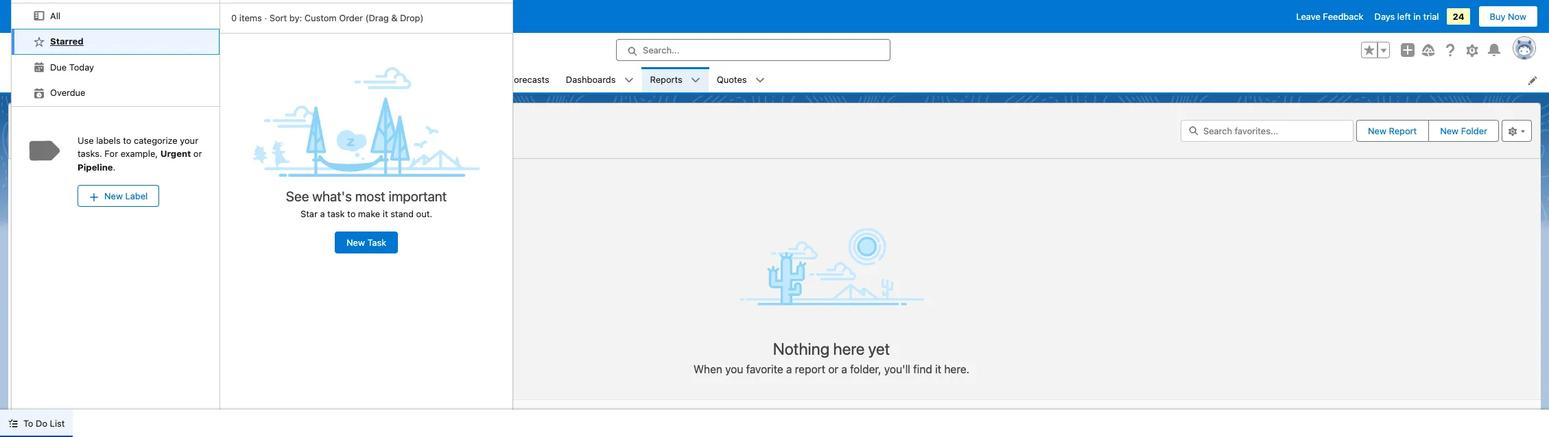 Task type: locate. For each thing, give the bounding box(es) containing it.
or
[[194, 148, 202, 159], [829, 364, 839, 376]]

1 vertical spatial all
[[17, 121, 32, 137]]

nothing
[[773, 340, 830, 359]]

new task
[[347, 238, 387, 249]]

1 vertical spatial it
[[936, 364, 942, 376]]

reports link
[[642, 67, 691, 93]]

leave feedback
[[1297, 11, 1364, 22]]

1 vertical spatial or
[[829, 364, 839, 376]]

list item
[[93, 67, 134, 93]]

urgent
[[160, 148, 191, 159]]

reports
[[650, 74, 683, 85], [17, 108, 50, 119]]

stand
[[391, 209, 414, 220]]

sort
[[270, 12, 287, 23]]

do
[[36, 419, 47, 430]]

pipeline
[[78, 162, 113, 173]]

nothing here yet when you favorite a report or a folder, you'll find it here.
[[694, 340, 970, 376]]

items left the ·
[[239, 12, 262, 23]]

star
[[301, 209, 318, 220]]

all
[[50, 10, 60, 21], [17, 121, 32, 137]]

quotes link
[[709, 67, 755, 93]]

new left the label
[[104, 191, 123, 202]]

1 horizontal spatial reports
[[650, 74, 683, 85]]

0 horizontal spatial a
[[320, 209, 325, 220]]

today
[[69, 61, 94, 72]]

important
[[389, 189, 447, 204]]

search...
[[643, 45, 680, 56]]

text default image inside to do list button
[[8, 420, 18, 429]]

days
[[1375, 11, 1396, 22]]

new left "report"
[[1369, 125, 1387, 136]]

task
[[368, 238, 387, 249]]

1 horizontal spatial or
[[829, 364, 839, 376]]

text default image left the to
[[8, 420, 18, 429]]

2 horizontal spatial a
[[842, 364, 848, 376]]

1 horizontal spatial items
[[239, 12, 262, 23]]

0 vertical spatial 0
[[231, 12, 237, 23]]

0 vertical spatial items
[[239, 12, 262, 23]]

text default image for overdue
[[34, 88, 45, 99]]

0 horizontal spatial or
[[194, 148, 202, 159]]

0 left the ·
[[231, 12, 237, 23]]

new report
[[1369, 125, 1418, 136]]

use
[[78, 135, 94, 146]]

items down the all favorites menu item
[[25, 141, 46, 151]]

0 horizontal spatial to
[[123, 135, 131, 146]]

list
[[12, 3, 220, 106], [93, 67, 1550, 93]]

new report button
[[1358, 121, 1429, 141]]

group
[[1362, 42, 1391, 58]]

buy now button
[[1479, 5, 1539, 27]]

a right star
[[320, 209, 325, 220]]

dashboards list item
[[558, 67, 642, 93]]

new for new label
[[104, 191, 123, 202]]

to inside see what's most important star a task to make it stand out.
[[347, 209, 356, 220]]

a inside see what's most important star a task to make it stand out.
[[320, 209, 325, 220]]

new task button
[[335, 232, 398, 254]]

accounts
[[201, 74, 240, 85]]

or inside nothing here yet when you favorite a report or a folder, you'll find it here.
[[829, 364, 839, 376]]

to
[[23, 419, 33, 430]]

reports inside list item
[[650, 74, 683, 85]]

0 horizontal spatial reports
[[17, 108, 50, 119]]

1 vertical spatial to
[[347, 209, 356, 220]]

0 vertical spatial text default image
[[34, 62, 45, 73]]

folder
[[1462, 125, 1488, 136]]

1 vertical spatial reports
[[17, 108, 50, 119]]

all inside reports all favorites 0 items
[[17, 121, 32, 137]]

1 vertical spatial 0
[[17, 141, 22, 151]]

reports list item
[[642, 67, 709, 93]]

new left task
[[347, 238, 365, 249]]

0 vertical spatial to
[[123, 135, 131, 146]]

overdue link
[[12, 80, 220, 106]]

0 horizontal spatial it
[[383, 209, 388, 220]]

new inside 'button'
[[1441, 125, 1459, 136]]

·
[[265, 12, 267, 23]]

to up example,
[[123, 135, 131, 146]]

accounts link
[[193, 67, 248, 93]]

0
[[231, 12, 237, 23], [17, 141, 22, 151]]

favorites
[[35, 121, 89, 137]]

0 vertical spatial or
[[194, 148, 202, 159]]

new for new folder
[[1441, 125, 1459, 136]]

it inside see what's most important star a task to make it stand out.
[[383, 209, 388, 220]]

or inside urgent or pipeline .
[[194, 148, 202, 159]]

left
[[1398, 11, 1412, 22]]

by:
[[290, 12, 302, 23]]

1 horizontal spatial it
[[936, 364, 942, 376]]

reports inside reports all favorites 0 items
[[17, 108, 50, 119]]

0 down the all favorites menu item
[[17, 141, 22, 151]]

or right report
[[829, 364, 839, 376]]

due today link
[[12, 55, 220, 80]]

new inside sub page element
[[104, 191, 123, 202]]

2 horizontal spatial text default image
[[691, 76, 701, 85]]

items
[[239, 12, 262, 23], [25, 141, 46, 151]]

buy
[[1491, 11, 1506, 22]]

1 horizontal spatial 0
[[231, 12, 237, 23]]

a left report
[[787, 364, 793, 376]]

custom
[[305, 12, 337, 23]]

text default image inside overdue link
[[34, 88, 45, 99]]

all favorites menu item
[[17, 121, 95, 138]]

new inside button
[[1369, 125, 1387, 136]]

me
[[82, 394, 95, 405]]

new left folder at top
[[1441, 125, 1459, 136]]

1 vertical spatial text default image
[[691, 76, 701, 85]]

to right task
[[347, 209, 356, 220]]

text default image
[[34, 62, 45, 73], [691, 76, 701, 85], [8, 420, 18, 429]]

list
[[50, 419, 65, 430]]

new folder
[[1441, 125, 1488, 136]]

new label
[[104, 191, 148, 202]]

it right find
[[936, 364, 942, 376]]

2 vertical spatial text default image
[[8, 420, 18, 429]]

0 vertical spatial reports
[[650, 74, 683, 85]]

reports down search...
[[650, 74, 683, 85]]

folder,
[[851, 364, 882, 376]]

0 vertical spatial it
[[383, 209, 388, 220]]

you'll
[[885, 364, 911, 376]]

1 horizontal spatial text default image
[[34, 62, 45, 73]]

0 horizontal spatial all
[[17, 121, 32, 137]]

label
[[125, 191, 148, 202]]

shared
[[30, 394, 60, 405]]

it right "make"
[[383, 209, 388, 220]]

in
[[1414, 11, 1422, 22]]

0 items · sort by: custom order (drag & drop)
[[231, 12, 424, 23]]

new for new task
[[347, 238, 365, 249]]

a down here
[[842, 364, 848, 376]]

1 horizontal spatial to
[[347, 209, 356, 220]]

or down your
[[194, 148, 202, 159]]

0 inside reports all favorites 0 items
[[17, 141, 22, 151]]

1 horizontal spatial all
[[50, 10, 60, 21]]

0 horizontal spatial text default image
[[8, 420, 18, 429]]

0 horizontal spatial items
[[25, 141, 46, 151]]

text default image inside all link
[[34, 11, 45, 22]]

text default image inside "starred" link
[[34, 36, 45, 47]]

reports for reports all favorites 0 items
[[17, 108, 50, 119]]

all left favorites in the top left of the page
[[17, 121, 32, 137]]

you
[[726, 364, 744, 376]]

reports up the all favorites menu item
[[17, 108, 50, 119]]

0 vertical spatial all
[[50, 10, 60, 21]]

reports for reports
[[650, 74, 683, 85]]

a
[[320, 209, 325, 220], [787, 364, 793, 376], [842, 364, 848, 376]]

quotes list item
[[709, 67, 773, 93]]

all up the starred in the top of the page
[[50, 10, 60, 21]]

list containing all
[[12, 3, 220, 106]]

text default image inside due today link
[[34, 62, 45, 73]]

use labels to categorize your tasks. for example,
[[78, 135, 198, 159]]

your
[[180, 135, 198, 146]]

to
[[123, 135, 131, 146], [347, 209, 356, 220]]

make
[[358, 209, 380, 220]]

text default image
[[34, 11, 45, 22], [34, 36, 45, 47], [624, 76, 634, 85], [755, 76, 765, 85], [34, 88, 45, 99]]

urgent or pipeline .
[[78, 148, 202, 173]]

text default image left due
[[34, 62, 45, 73]]

text default image inside the reports list item
[[691, 76, 701, 85]]

text default image left quotes 'link' in the left of the page
[[691, 76, 701, 85]]

task
[[328, 209, 345, 220]]

0 horizontal spatial 0
[[17, 141, 22, 151]]

1 vertical spatial items
[[25, 141, 46, 151]]

starred link
[[12, 29, 220, 55]]

sales
[[47, 72, 76, 87]]



Task type: describe. For each thing, give the bounding box(es) containing it.
shared with me link
[[8, 387, 111, 413]]

here.
[[945, 364, 970, 376]]

forecasts
[[509, 74, 550, 85]]

shared with me
[[30, 394, 95, 405]]

out.
[[416, 209, 433, 220]]

all link
[[12, 3, 220, 29]]

quotes
[[717, 74, 747, 85]]

here
[[834, 340, 865, 359]]

example,
[[121, 148, 158, 159]]

see what's most important star a task to make it stand out.
[[286, 189, 447, 220]]

text default image for all
[[34, 11, 45, 22]]

labels
[[96, 135, 121, 146]]

new folder button
[[1429, 120, 1500, 142]]

reports all favorites 0 items
[[17, 108, 89, 151]]

text default image for due today link
[[34, 62, 45, 73]]

opportunities link
[[338, 67, 411, 93]]

drop)
[[400, 12, 424, 23]]

find
[[914, 364, 933, 376]]

items inside reports all favorites 0 items
[[25, 141, 46, 151]]

dashboards link
[[558, 67, 624, 93]]

to inside use labels to categorize your tasks. for example,
[[123, 135, 131, 146]]

leave
[[1297, 11, 1321, 22]]

it inside nothing here yet when you favorite a report or a folder, you'll find it here.
[[936, 364, 942, 376]]

opportunities list item
[[338, 67, 429, 93]]

overdue
[[50, 87, 85, 98]]

with
[[62, 394, 79, 405]]

for
[[105, 148, 118, 159]]

&
[[391, 12, 398, 23]]

now
[[1509, 11, 1527, 22]]

trial
[[1424, 11, 1440, 22]]

text default image inside quotes list item
[[755, 76, 765, 85]]

starred
[[50, 36, 84, 47]]

what's
[[312, 189, 352, 204]]

forecasts link
[[501, 67, 558, 93]]

all inside list
[[50, 10, 60, 21]]

report
[[1390, 125, 1418, 136]]

yet
[[869, 340, 891, 359]]

to do list button
[[0, 410, 73, 438]]

feedback
[[1324, 11, 1364, 22]]

24
[[1454, 11, 1465, 22]]

list containing accounts
[[93, 67, 1550, 93]]

new label button
[[78, 185, 160, 207]]

Search favorites... text field
[[1181, 120, 1354, 142]]

text default image inside dashboards list item
[[624, 76, 634, 85]]

opportunities
[[346, 74, 403, 85]]

favorite
[[747, 364, 784, 376]]

search... button
[[616, 39, 891, 61]]

due
[[50, 61, 67, 72]]

.
[[113, 162, 116, 173]]

most
[[355, 189, 386, 204]]

report
[[795, 364, 826, 376]]

sub page element
[[12, 3, 220, 207]]

text default image for starred
[[34, 36, 45, 47]]

to do list
[[23, 419, 65, 430]]

new for new report
[[1369, 125, 1387, 136]]

tasks.
[[78, 148, 102, 159]]

categorize
[[134, 135, 178, 146]]

text default image for to do list button
[[8, 420, 18, 429]]

dashboards
[[566, 74, 616, 85]]

1 horizontal spatial a
[[787, 364, 793, 376]]

(drag
[[366, 12, 389, 23]]

buy now
[[1491, 11, 1527, 22]]

due today
[[50, 61, 94, 72]]

days left in trial
[[1375, 11, 1440, 22]]

when
[[694, 364, 723, 376]]

see
[[286, 189, 309, 204]]

order
[[339, 12, 363, 23]]

leave feedback link
[[1297, 11, 1364, 22]]



Task type: vqa. For each thing, say whether or not it's contained in the screenshot.
New Label
yes



